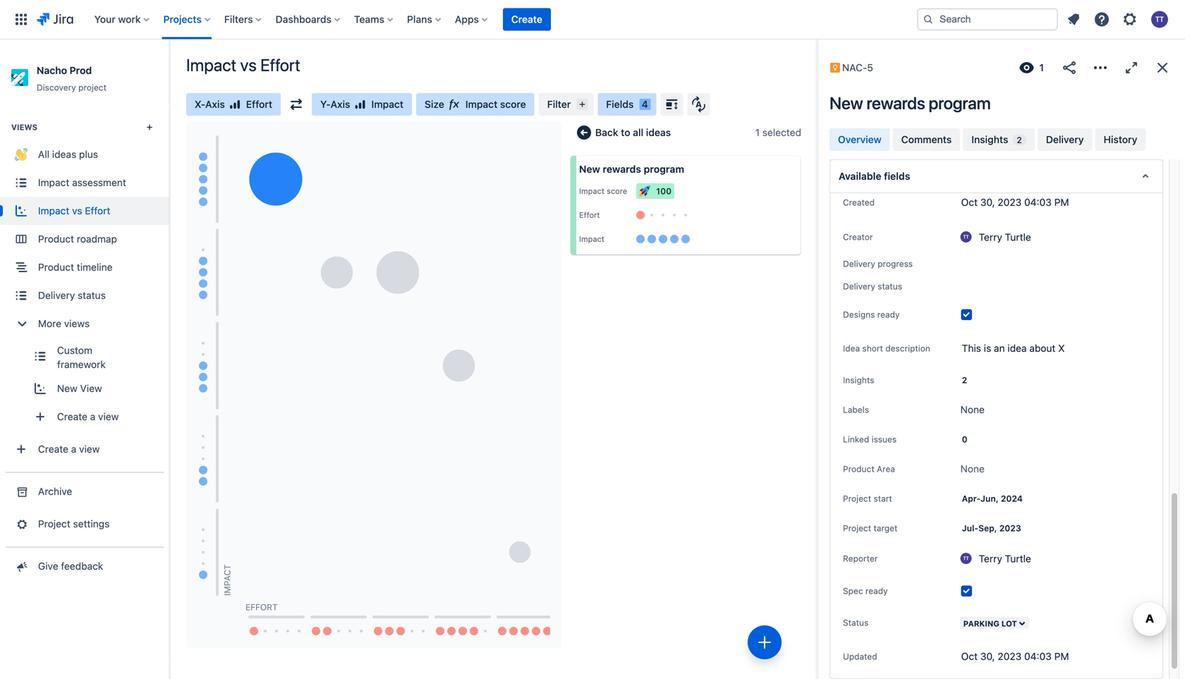 Task type: describe. For each thing, give the bounding box(es) containing it.
delivery status button
[[839, 278, 907, 295]]

back to all ideas button
[[570, 121, 680, 144]]

1 30, from the top
[[981, 197, 995, 208]]

x
[[1059, 343, 1065, 354]]

4
[[642, 98, 648, 110]]

give
[[38, 561, 58, 572]]

create button
[[503, 8, 551, 31]]

status button
[[839, 615, 873, 632]]

rewards for impact vs effort
[[867, 93, 925, 113]]

1 oct from the top
[[962, 197, 978, 208]]

idea
[[843, 344, 860, 354]]

status inside popup button
[[878, 282, 903, 292]]

product area
[[843, 464, 895, 474]]

5
[[867, 62, 873, 73]]

spec
[[843, 587, 863, 596]]

feedback image
[[14, 560, 29, 574]]

apps
[[455, 13, 479, 25]]

jun,
[[981, 494, 999, 504]]

nac-
[[843, 62, 867, 73]]

nacho prod discovery project
[[37, 65, 107, 92]]

2 oct 30, 2023 04:03 pm from the top
[[962, 651, 1069, 663]]

2 terry turtle from the top
[[979, 553, 1032, 565]]

filter button
[[539, 93, 594, 116]]

delivery inside popup button
[[843, 259, 876, 269]]

product timeline link
[[0, 253, 169, 282]]

delivery inside delivery status popup button
[[843, 282, 876, 292]]

views
[[11, 123, 37, 132]]

switchaxes image
[[291, 99, 302, 110]]

2 terry from the top
[[979, 553, 1003, 565]]

back to all ideas
[[596, 127, 671, 138]]

delivery progress button
[[839, 256, 917, 273]]

filters button
[[220, 8, 267, 31]]

product for product roadmap
[[38, 233, 74, 245]]

rating image
[[355, 99, 366, 110]]

reporter
[[843, 554, 878, 564]]

work
[[118, 13, 141, 25]]

fields
[[606, 98, 634, 110]]

views
[[64, 318, 90, 330]]

create inside button
[[511, 13, 543, 25]]

more image
[[1092, 59, 1109, 76]]

your work button
[[90, 8, 155, 31]]

area
[[877, 464, 895, 474]]

product roadmap
[[38, 233, 117, 245]]

appswitcher icon image
[[13, 11, 30, 28]]

search image
[[923, 14, 934, 25]]

delivery status inside jira product discovery navigation element
[[38, 290, 106, 301]]

primary element
[[8, 0, 906, 39]]

1 horizontal spatial vs
[[240, 55, 257, 75]]

0 horizontal spatial 2
[[962, 376, 968, 385]]

nac-5 link
[[828, 59, 883, 76]]

jul-
[[962, 524, 979, 534]]

1 for 1 selected
[[755, 127, 760, 138]]

projects
[[163, 13, 202, 25]]

linked issues button
[[839, 431, 901, 448]]

ready for spec ready
[[866, 587, 888, 596]]

open idea image
[[784, 156, 801, 173]]

create for the create a view dropdown button to the bottom
[[38, 444, 68, 455]]

0 vertical spatial create a view
[[57, 411, 119, 423]]

current project sidebar image
[[154, 56, 185, 85]]

apps button
[[451, 8, 493, 31]]

help image
[[1094, 11, 1111, 28]]

linked issues
[[843, 435, 897, 445]]

idea
[[1008, 343, 1027, 354]]

axis for y-
[[331, 98, 350, 110]]

insights inside tab list
[[972, 134, 1009, 145]]

status
[[843, 618, 869, 628]]

1 pm from the top
[[1055, 197, 1069, 208]]

creator
[[843, 232, 873, 242]]

view for the create a view dropdown button to the bottom
[[79, 444, 100, 455]]

is
[[984, 343, 992, 354]]

size
[[425, 98, 444, 110]]

delivery status inside popup button
[[843, 282, 903, 292]]

give feedback
[[38, 561, 103, 572]]

archive
[[38, 486, 72, 498]]

overview button
[[830, 128, 890, 151]]

1 horizontal spatial score
[[607, 187, 627, 196]]

a for the create a view dropdown button to the bottom
[[71, 444, 76, 455]]

short
[[863, 344, 883, 354]]

updated
[[843, 652, 878, 662]]

plans button
[[403, 8, 447, 31]]

timeline
[[77, 262, 113, 273]]

project start
[[843, 494, 892, 504]]

dashboards button
[[271, 8, 346, 31]]

add ideas image
[[756, 634, 773, 651]]

all
[[633, 127, 644, 138]]

new rewards program for effort
[[579, 163, 684, 175]]

apr-jun, 2024
[[962, 494, 1023, 504]]

back icon image
[[576, 124, 593, 141]]

to
[[621, 127, 631, 138]]

settings image
[[1122, 11, 1139, 28]]

jul-sep, 2023
[[962, 524, 1022, 534]]

all
[[38, 149, 49, 160]]

filter
[[547, 98, 571, 110]]

y-axis
[[320, 98, 350, 110]]

x-axis
[[195, 98, 225, 110]]

target
[[874, 524, 898, 534]]

archive button
[[0, 478, 169, 506]]

plans
[[407, 13, 432, 25]]

delivery button
[[1038, 128, 1093, 151]]

2 04:03 from the top
[[1025, 651, 1052, 663]]

product for product timeline
[[38, 262, 74, 273]]

labels button
[[839, 402, 874, 419]]

view for the create a view dropdown button in jira product discovery navigation element
[[98, 411, 119, 423]]

0 horizontal spatial score
[[500, 98, 526, 110]]

ideas inside group
[[52, 149, 76, 160]]

:wave: image
[[15, 148, 28, 161]]

close image
[[1154, 59, 1171, 76]]

give feedback button
[[0, 553, 169, 581]]

new for impact vs effort
[[830, 93, 863, 113]]

about
[[1030, 343, 1056, 354]]

impact vs effort inside group
[[38, 205, 110, 217]]

idea short description button
[[839, 340, 935, 357]]

all ideas plus
[[38, 149, 98, 160]]

Search field
[[917, 8, 1058, 31]]

0 vertical spatial 2023
[[998, 197, 1022, 208]]

reporter button
[[839, 551, 882, 567]]



Task type: locate. For each thing, give the bounding box(es) containing it.
linked
[[843, 435, 870, 445]]

product roadmap link
[[0, 225, 169, 253]]

delivery up delivery status popup button
[[843, 259, 876, 269]]

0 horizontal spatial new rewards program
[[579, 163, 684, 175]]

1 horizontal spatial a
[[90, 411, 95, 423]]

1 horizontal spatial rewards
[[867, 93, 925, 113]]

0 horizontal spatial status
[[78, 290, 106, 301]]

fields
[[884, 170, 911, 182]]

project down archive
[[38, 518, 70, 530]]

product inside "link"
[[38, 233, 74, 245]]

banner
[[0, 0, 1185, 40]]

product down the product roadmap
[[38, 262, 74, 273]]

effort inside jira product discovery navigation element
[[85, 205, 110, 217]]

0 vertical spatial insights
[[972, 134, 1009, 145]]

new inside jira product discovery navigation element
[[57, 383, 77, 395]]

a for the create a view dropdown button in jira product discovery navigation element
[[90, 411, 95, 423]]

project for project target
[[843, 524, 872, 534]]

an
[[994, 343, 1005, 354]]

2 turtle from the top
[[1005, 553, 1032, 565]]

1 vertical spatial vs
[[72, 205, 82, 217]]

notifications image
[[1066, 11, 1082, 28]]

0 horizontal spatial impact vs effort
[[38, 205, 110, 217]]

oct
[[962, 197, 978, 208], [962, 651, 978, 663]]

1 vertical spatial pm
[[1055, 651, 1069, 663]]

custom
[[57, 345, 92, 356]]

0 vertical spatial new
[[830, 93, 863, 113]]

2 vertical spatial create
[[38, 444, 68, 455]]

designs ready button
[[839, 306, 904, 323]]

view
[[80, 383, 102, 395]]

available fields element
[[830, 159, 1164, 193]]

0 horizontal spatial a
[[71, 444, 76, 455]]

score left "filter" at the left top of the page
[[500, 98, 526, 110]]

49
[[963, 159, 974, 169]]

100
[[656, 186, 672, 196]]

0 horizontal spatial impact score
[[466, 98, 526, 110]]

1 turtle from the top
[[1005, 231, 1032, 243]]

framework
[[57, 359, 106, 371]]

group containing all ideas plus
[[0, 104, 169, 472]]

your work
[[94, 13, 141, 25]]

score left 100
[[607, 187, 627, 196]]

terry turtle down available fields element
[[979, 231, 1032, 243]]

1 vertical spatial turtle
[[1005, 553, 1032, 565]]

create a view button
[[19, 403, 169, 431], [0, 435, 169, 464]]

0 horizontal spatial ideas
[[52, 149, 76, 160]]

1 vertical spatial none
[[961, 463, 985, 475]]

group
[[0, 104, 169, 472]]

sep,
[[979, 524, 997, 534]]

2 30, from the top
[[981, 651, 995, 663]]

project target button
[[839, 520, 902, 537]]

y-
[[320, 98, 331, 110]]

insights up the labels popup button
[[843, 376, 875, 385]]

plus
[[79, 149, 98, 160]]

insights
[[972, 134, 1009, 145], [843, 376, 875, 385]]

create right "apps" 'popup button'
[[511, 13, 543, 25]]

1 vertical spatial impact vs effort
[[38, 205, 110, 217]]

rewards down back to all ideas button
[[603, 163, 641, 175]]

1 04:03 from the top
[[1025, 197, 1052, 208]]

terry turtle
[[979, 231, 1032, 243], [979, 553, 1032, 565]]

0 vertical spatial view
[[98, 411, 119, 423]]

create a view up archive
[[38, 444, 100, 455]]

0 vertical spatial oct 30, 2023 04:03 pm
[[962, 197, 1069, 208]]

product timeline
[[38, 262, 113, 273]]

project for project settings
[[38, 518, 70, 530]]

1 vertical spatial rewards
[[603, 163, 641, 175]]

1 horizontal spatial program
[[929, 93, 991, 113]]

2 pm from the top
[[1055, 651, 1069, 663]]

0 horizontal spatial insights
[[843, 376, 875, 385]]

project settings image
[[14, 517, 29, 531]]

teams button
[[350, 8, 399, 31]]

1 vertical spatial 1
[[755, 127, 760, 138]]

0 vertical spatial product
[[38, 233, 74, 245]]

ideas right "all"
[[646, 127, 671, 138]]

0 vertical spatial rewards
[[867, 93, 925, 113]]

spec ready button
[[839, 583, 892, 600]]

turtle down available fields element
[[1005, 231, 1032, 243]]

axis for x-
[[205, 98, 225, 110]]

0 vertical spatial impact vs effort
[[186, 55, 300, 75]]

1 vertical spatial terry turtle
[[979, 553, 1032, 565]]

0 vertical spatial impact score
[[466, 98, 526, 110]]

none up 0
[[961, 404, 985, 416]]

project inside 'dropdown button'
[[843, 494, 872, 504]]

2 oct from the top
[[962, 651, 978, 663]]

project start button
[[839, 491, 897, 507]]

2 inside tab list
[[1017, 135, 1022, 145]]

delivery inside delivery button
[[1046, 134, 1084, 145]]

terry turtle down jul-sep, 2023
[[979, 553, 1032, 565]]

0 vertical spatial vs
[[240, 55, 257, 75]]

1 horizontal spatial axis
[[331, 98, 350, 110]]

view up archive 'button' at the left bottom
[[79, 444, 100, 455]]

2 vertical spatial product
[[843, 464, 875, 474]]

history button
[[1096, 128, 1146, 151]]

new rewards program down back to all ideas
[[579, 163, 684, 175]]

available fields
[[839, 170, 911, 182]]

a down new view link
[[90, 411, 95, 423]]

tab list
[[828, 127, 1176, 152]]

new
[[830, 93, 863, 113], [579, 163, 600, 175], [57, 383, 77, 395]]

status
[[878, 282, 903, 292], [78, 290, 106, 301]]

ready inside spec ready popup button
[[866, 587, 888, 596]]

delivery status down product timeline
[[38, 290, 106, 301]]

1 vertical spatial insights
[[843, 376, 875, 385]]

available
[[839, 170, 882, 182]]

feedback
[[61, 561, 103, 572]]

1 vertical spatial terry
[[979, 553, 1003, 565]]

1 none from the top
[[961, 404, 985, 416]]

product area button
[[839, 461, 900, 478]]

create a view button inside jira product discovery navigation element
[[19, 403, 169, 431]]

formula image
[[449, 99, 460, 110]]

0 horizontal spatial axis
[[205, 98, 225, 110]]

rewards down 5
[[867, 93, 925, 113]]

view
[[98, 411, 119, 423], [79, 444, 100, 455]]

impact score down 'back'
[[579, 187, 627, 196]]

turtle
[[1005, 231, 1032, 243], [1005, 553, 1032, 565]]

jira image
[[37, 11, 73, 28], [37, 11, 73, 28]]

program for effort
[[644, 163, 684, 175]]

labels
[[843, 405, 869, 415]]

2 none from the top
[[961, 463, 985, 475]]

0 vertical spatial 30,
[[981, 197, 995, 208]]

1 horizontal spatial status
[[878, 282, 903, 292]]

0 vertical spatial create a view button
[[19, 403, 169, 431]]

1 vertical spatial product
[[38, 262, 74, 273]]

0 vertical spatial program
[[929, 93, 991, 113]]

0 vertical spatial create
[[511, 13, 543, 25]]

selected
[[763, 127, 802, 138]]

new view link
[[19, 375, 169, 403]]

insights button
[[839, 372, 879, 389]]

1 inside dropdown button
[[1040, 62, 1044, 73]]

0 vertical spatial new rewards program
[[830, 93, 991, 113]]

new left view
[[57, 383, 77, 395]]

history
[[1104, 134, 1138, 145]]

none up apr-
[[961, 463, 985, 475]]

2 vertical spatial 2023
[[998, 651, 1022, 663]]

create a view button up archive 'button' at the left bottom
[[0, 435, 169, 464]]

1 horizontal spatial new rewards program
[[830, 93, 991, 113]]

2023
[[998, 197, 1022, 208], [1000, 524, 1022, 534], [998, 651, 1022, 663]]

1 terry from the top
[[979, 231, 1003, 243]]

0 vertical spatial 2
[[1017, 135, 1022, 145]]

1 horizontal spatial insights
[[972, 134, 1009, 145]]

product up product timeline
[[38, 233, 74, 245]]

0 vertical spatial terry turtle
[[979, 231, 1032, 243]]

0 vertical spatial ideas
[[646, 127, 671, 138]]

new rewards program
[[830, 93, 991, 113], [579, 163, 684, 175]]

1 vertical spatial 30,
[[981, 651, 995, 663]]

project inside button
[[38, 518, 70, 530]]

progress
[[878, 259, 913, 269]]

1 horizontal spatial delivery status
[[843, 282, 903, 292]]

delivery up designs
[[843, 282, 876, 292]]

1 horizontal spatial impact score
[[579, 187, 627, 196]]

1 vertical spatial ready
[[866, 587, 888, 596]]

product left area
[[843, 464, 875, 474]]

0 horizontal spatial 1
[[755, 127, 760, 138]]

new down nac-
[[830, 93, 863, 113]]

program
[[929, 93, 991, 113], [644, 163, 684, 175]]

project left start
[[843, 494, 872, 504]]

impact vs effort up the product roadmap
[[38, 205, 110, 217]]

1 left more icon
[[1040, 62, 1044, 73]]

banner containing your work
[[0, 0, 1185, 40]]

view down new view link
[[98, 411, 119, 423]]

1 vertical spatial 2023
[[1000, 524, 1022, 534]]

impact score
[[466, 98, 526, 110], [579, 187, 627, 196]]

a
[[90, 411, 95, 423], [71, 444, 76, 455]]

rewards for effort
[[603, 163, 641, 175]]

delivery progress
[[843, 259, 913, 269]]

0 vertical spatial oct
[[962, 197, 978, 208]]

axis left rating icon
[[205, 98, 225, 110]]

description
[[886, 344, 931, 354]]

0 horizontal spatial new
[[57, 383, 77, 395]]

1 horizontal spatial 2
[[1017, 135, 1022, 145]]

1 horizontal spatial 1
[[1040, 62, 1044, 73]]

delivery left history
[[1046, 134, 1084, 145]]

your profile and settings image
[[1152, 11, 1169, 28]]

1 oct 30, 2023 04:03 pm from the top
[[962, 197, 1069, 208]]

status down progress
[[878, 282, 903, 292]]

tab list containing overview
[[828, 127, 1176, 152]]

project left target
[[843, 524, 872, 534]]

0 horizontal spatial delivery status
[[38, 290, 106, 301]]

rating image
[[229, 99, 240, 110]]

create a view button down view
[[19, 403, 169, 431]]

0 horizontal spatial program
[[644, 163, 684, 175]]

project for project start
[[843, 494, 872, 504]]

0 vertical spatial a
[[90, 411, 95, 423]]

created
[[843, 198, 875, 208]]

back
[[596, 127, 619, 138]]

1 horizontal spatial new
[[579, 163, 600, 175]]

custom framework link
[[19, 338, 169, 375]]

0 vertical spatial turtle
[[1005, 231, 1032, 243]]

2 horizontal spatial new
[[830, 93, 863, 113]]

designs ready
[[843, 310, 900, 320]]

insights up 49
[[972, 134, 1009, 145]]

0 vertical spatial score
[[500, 98, 526, 110]]

1 vertical spatial 04:03
[[1025, 651, 1052, 663]]

spec ready
[[843, 587, 888, 596]]

1 vertical spatial view
[[79, 444, 100, 455]]

0 vertical spatial 04:03
[[1025, 197, 1052, 208]]

terry down available fields element
[[979, 231, 1003, 243]]

ready right spec
[[866, 587, 888, 596]]

0 vertical spatial none
[[961, 404, 985, 416]]

0 vertical spatial ready
[[878, 310, 900, 320]]

1 vertical spatial program
[[644, 163, 684, 175]]

1 vertical spatial create a view button
[[0, 435, 169, 464]]

vs up the product roadmap
[[72, 205, 82, 217]]

1 vertical spatial new
[[579, 163, 600, 175]]

product for product area
[[843, 464, 875, 474]]

custom framework
[[57, 345, 106, 371]]

create up archive
[[38, 444, 68, 455]]

jira product discovery navigation element
[[0, 40, 169, 680]]

ready inside designs ready dropdown button
[[878, 310, 900, 320]]

1 terry turtle from the top
[[979, 231, 1032, 243]]

impact vs effort
[[186, 55, 300, 75], [38, 205, 110, 217]]

04:03
[[1025, 197, 1052, 208], [1025, 651, 1052, 663]]

:wave: image
[[15, 148, 28, 161]]

delivery inside delivery status link
[[38, 290, 75, 301]]

turtle down jul-sep, 2023
[[1005, 553, 1032, 565]]

project settings
[[38, 518, 110, 530]]

0 vertical spatial pm
[[1055, 197, 1069, 208]]

1 vertical spatial create a view
[[38, 444, 100, 455]]

new for effort
[[579, 163, 600, 175]]

more
[[38, 318, 61, 330]]

roadmap
[[77, 233, 117, 245]]

product inside popup button
[[843, 464, 875, 474]]

card layout: detailed image
[[664, 96, 680, 113]]

start
[[874, 494, 892, 504]]

discovery
[[37, 83, 76, 92]]

impact vs effort link
[[0, 197, 169, 225]]

status down timeline
[[78, 290, 106, 301]]

new down back icon
[[579, 163, 600, 175]]

created button
[[839, 194, 879, 211]]

1 for 1
[[1040, 62, 1044, 73]]

create for the create a view dropdown button in jira product discovery navigation element
[[57, 411, 87, 423]]

vs up rating icon
[[240, 55, 257, 75]]

dashboards
[[276, 13, 332, 25]]

program for impact vs effort
[[929, 93, 991, 113]]

2 down this
[[962, 376, 968, 385]]

1 axis from the left
[[205, 98, 225, 110]]

1 vertical spatial a
[[71, 444, 76, 455]]

1 vertical spatial score
[[607, 187, 627, 196]]

more views link
[[0, 310, 169, 338]]

impact vs effort up rating icon
[[186, 55, 300, 75]]

1 vertical spatial 2
[[962, 376, 968, 385]]

program up comments
[[929, 93, 991, 113]]

issues
[[872, 435, 897, 445]]

this
[[962, 343, 981, 354]]

program up 100
[[644, 163, 684, 175]]

ready right designs
[[878, 310, 900, 320]]

expand image
[[1123, 59, 1140, 76]]

1 vertical spatial new rewards program
[[579, 163, 684, 175]]

terry down jul-sep, 2023
[[979, 553, 1003, 565]]

designs
[[843, 310, 875, 320]]

autosave is enabled image
[[692, 96, 706, 113]]

projects button
[[159, 8, 216, 31]]

impact score right formula icon
[[466, 98, 526, 110]]

0 vertical spatial 1
[[1040, 62, 1044, 73]]

prod
[[70, 65, 92, 76]]

1 vertical spatial impact score
[[579, 187, 627, 196]]

0 horizontal spatial rewards
[[603, 163, 641, 175]]

2 vertical spatial new
[[57, 383, 77, 395]]

project
[[843, 494, 872, 504], [38, 518, 70, 530], [843, 524, 872, 534]]

0 horizontal spatial vs
[[72, 205, 82, 217]]

1 horizontal spatial ideas
[[646, 127, 671, 138]]

comments
[[902, 134, 952, 145]]

ideas right the all
[[52, 149, 76, 160]]

create down the new view
[[57, 411, 87, 423]]

1 horizontal spatial impact vs effort
[[186, 55, 300, 75]]

overview
[[838, 134, 882, 145]]

1 vertical spatial oct
[[962, 651, 978, 663]]

a up archive 'button' at the left bottom
[[71, 444, 76, 455]]

nac-5
[[843, 62, 873, 73]]

30,
[[981, 197, 995, 208], [981, 651, 995, 663]]

axis left rating image
[[331, 98, 350, 110]]

teams
[[354, 13, 385, 25]]

new rewards program up comments
[[830, 93, 991, 113]]

product inside 'link'
[[38, 262, 74, 273]]

2 axis from the left
[[331, 98, 350, 110]]

creator button
[[839, 229, 877, 246]]

status inside jira product discovery navigation element
[[78, 290, 106, 301]]

vs inside group
[[72, 205, 82, 217]]

new rewards program for impact vs effort
[[830, 93, 991, 113]]

:rocket: image
[[639, 186, 651, 197], [639, 186, 651, 197]]

impact assessment
[[38, 177, 126, 189]]

delivery up more
[[38, 290, 75, 301]]

1 vertical spatial create
[[57, 411, 87, 423]]

delivery status down delivery progress
[[843, 282, 903, 292]]

insights inside dropdown button
[[843, 376, 875, 385]]

2 up available fields element
[[1017, 135, 1022, 145]]

1 vertical spatial oct 30, 2023 04:03 pm
[[962, 651, 1069, 663]]

1 left selected
[[755, 127, 760, 138]]

project inside popup button
[[843, 524, 872, 534]]

2024
[[1001, 494, 1023, 504]]

0 vertical spatial terry
[[979, 231, 1003, 243]]

1 vertical spatial ideas
[[52, 149, 76, 160]]

create a view down view
[[57, 411, 119, 423]]

ready for designs ready
[[878, 310, 900, 320]]

ideas inside button
[[646, 127, 671, 138]]



Task type: vqa. For each thing, say whether or not it's contained in the screenshot.
Cancel
no



